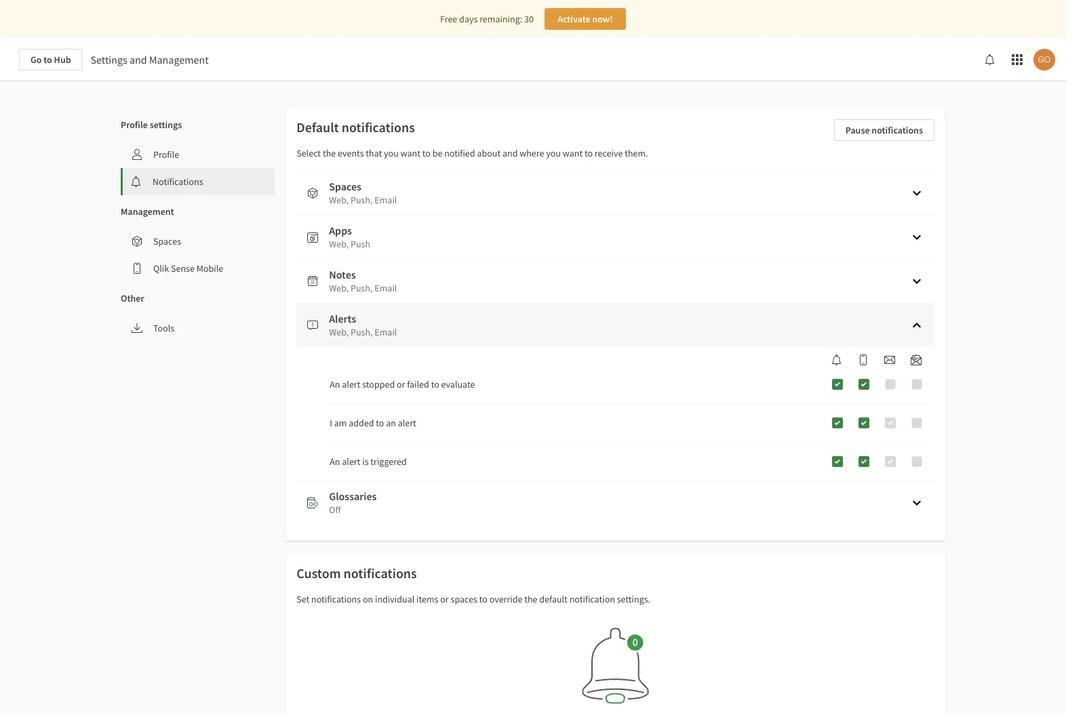 Task type: vqa. For each thing, say whether or not it's contained in the screenshot.
NEW
no



Task type: locate. For each thing, give the bounding box(es) containing it.
push notifications in qlik sense mobile element
[[852, 355, 874, 366]]

web, inside notes web, push, email
[[329, 282, 349, 294]]

hub
[[54, 54, 71, 66]]

alert
[[342, 378, 360, 391], [398, 417, 416, 429], [342, 456, 360, 468]]

be
[[432, 147, 442, 159]]

1 horizontal spatial profile
[[153, 149, 179, 161]]

0 vertical spatial an
[[330, 378, 340, 391]]

custom
[[296, 565, 341, 582]]

web, inside alerts web, push, email
[[329, 326, 349, 338]]

pause notifications button
[[834, 119, 935, 141]]

want
[[401, 147, 420, 159], [563, 147, 583, 159]]

0 vertical spatial and
[[130, 53, 147, 66]]

management down notifications
[[121, 205, 174, 218]]

email inside notes web, push, email
[[375, 282, 397, 294]]

to
[[44, 54, 52, 66], [422, 147, 431, 159], [585, 147, 593, 159], [431, 378, 439, 391], [376, 417, 384, 429], [479, 593, 487, 606]]

email for alerts
[[375, 326, 397, 338]]

set notifications on individual items or spaces to override the default notification settings.
[[296, 593, 650, 606]]

and right settings
[[130, 53, 147, 66]]

0 horizontal spatial you
[[384, 147, 399, 159]]

about
[[477, 147, 501, 159]]

management
[[149, 53, 209, 66], [121, 205, 174, 218]]

web, down apps
[[329, 238, 349, 250]]

notifications sent to your email element
[[879, 355, 901, 366]]

notifications when using qlik sense in a browser element
[[826, 355, 848, 366]]

notifications down custom
[[311, 593, 361, 606]]

email up stopped
[[375, 326, 397, 338]]

notified
[[444, 147, 475, 159]]

1 vertical spatial push,
[[351, 282, 373, 294]]

web,
[[329, 194, 349, 206], [329, 238, 349, 250], [329, 282, 349, 294], [329, 326, 349, 338]]

0 horizontal spatial want
[[401, 147, 420, 159]]

notifications right pause on the right
[[872, 124, 923, 136]]

pause
[[846, 124, 870, 136]]

1 vertical spatial email
[[375, 282, 397, 294]]

push notifications in qlik sense mobile image
[[858, 355, 869, 366]]

qlik sense mobile
[[153, 262, 223, 275]]

0 vertical spatial alert
[[342, 378, 360, 391]]

notifications when using qlik sense in a browser image
[[831, 355, 842, 366]]

1 vertical spatial spaces
[[153, 235, 181, 248]]

profile
[[121, 119, 148, 131], [153, 149, 179, 161]]

4 web, from the top
[[329, 326, 349, 338]]

or right items
[[440, 593, 449, 606]]

0 horizontal spatial spaces
[[153, 235, 181, 248]]

0 vertical spatial push,
[[351, 194, 373, 206]]

push, up apps
[[351, 194, 373, 206]]

apps web, push
[[329, 224, 370, 250]]

0 horizontal spatial the
[[323, 147, 336, 159]]

mobile
[[196, 262, 223, 275]]

email inside alerts web, push, email
[[375, 326, 397, 338]]

push, for alerts
[[351, 326, 373, 338]]

am
[[334, 417, 347, 429]]

alert left is
[[342, 456, 360, 468]]

1 an from the top
[[330, 378, 340, 391]]

profile up notifications
[[153, 149, 179, 161]]

1 email from the top
[[375, 194, 397, 206]]

0 horizontal spatial and
[[130, 53, 147, 66]]

qlik
[[153, 262, 169, 275]]

spaces inside spaces web, push, email
[[329, 180, 361, 193]]

the
[[323, 147, 336, 159], [524, 593, 537, 606]]

push, inside notes web, push, email
[[351, 282, 373, 294]]

2 vertical spatial alert
[[342, 456, 360, 468]]

now!
[[592, 13, 613, 25]]

1 vertical spatial or
[[440, 593, 449, 606]]

you
[[384, 147, 399, 159], [546, 147, 561, 159]]

2 vertical spatial push,
[[351, 326, 373, 338]]

web, inside spaces web, push, email
[[329, 194, 349, 206]]

push,
[[351, 194, 373, 206], [351, 282, 373, 294], [351, 326, 373, 338]]

2 push, from the top
[[351, 282, 373, 294]]

0 horizontal spatial or
[[397, 378, 405, 391]]

individual
[[375, 593, 415, 606]]

to left the receive
[[585, 147, 593, 159]]

stopped
[[362, 378, 395, 391]]

2 web, from the top
[[329, 238, 349, 250]]

settings.
[[617, 593, 650, 606]]

is
[[362, 456, 369, 468]]

spaces down events
[[329, 180, 361, 193]]

notifications
[[342, 119, 415, 136], [872, 124, 923, 136], [344, 565, 417, 582], [311, 593, 361, 606]]

an up i on the left bottom of page
[[330, 378, 340, 391]]

2 email from the top
[[375, 282, 397, 294]]

push, for notes
[[351, 282, 373, 294]]

0 vertical spatial management
[[149, 53, 209, 66]]

email
[[375, 194, 397, 206], [375, 282, 397, 294], [375, 326, 397, 338]]

notifications for default
[[342, 119, 415, 136]]

activate
[[558, 13, 590, 25]]

want left the receive
[[563, 147, 583, 159]]

web, for spaces
[[329, 194, 349, 206]]

push, down the notes at the top left of the page
[[351, 282, 373, 294]]

the right select
[[323, 147, 336, 159]]

web, inside apps web, push
[[329, 238, 349, 250]]

glossaries
[[329, 490, 377, 503]]

spaces
[[329, 180, 361, 193], [153, 235, 181, 248]]

an for an alert stopped or failed to evaluate
[[330, 378, 340, 391]]

1 horizontal spatial want
[[563, 147, 583, 159]]

an left is
[[330, 456, 340, 468]]

1 horizontal spatial you
[[546, 147, 561, 159]]

set
[[296, 593, 309, 606]]

spaces for spaces web, push, email
[[329, 180, 361, 193]]

go to hub
[[31, 54, 71, 66]]

push
[[351, 238, 370, 250]]

push, for spaces
[[351, 194, 373, 206]]

1 vertical spatial profile
[[153, 149, 179, 161]]

web, up apps
[[329, 194, 349, 206]]

and
[[130, 53, 147, 66], [502, 147, 518, 159]]

email up alerts web, push, email
[[375, 282, 397, 294]]

2 vertical spatial email
[[375, 326, 397, 338]]

and right about on the top left of page
[[502, 147, 518, 159]]

0 vertical spatial profile
[[121, 119, 148, 131]]

notifications for pause
[[872, 124, 923, 136]]

spaces inside 'link'
[[153, 235, 181, 248]]

triggered
[[371, 456, 407, 468]]

an alert stopped or failed to evaluate
[[330, 378, 475, 391]]

gary orlando image
[[1034, 49, 1055, 71]]

email down that
[[375, 194, 397, 206]]

or
[[397, 378, 405, 391], [440, 593, 449, 606]]

0 horizontal spatial profile
[[121, 119, 148, 131]]

alert left stopped
[[342, 378, 360, 391]]

1 horizontal spatial spaces
[[329, 180, 361, 193]]

activate now!
[[558, 13, 613, 25]]

evaluate
[[441, 378, 475, 391]]

push, inside alerts web, push, email
[[351, 326, 373, 338]]

alert for an alert is triggered
[[342, 456, 360, 468]]

notifications up on
[[344, 565, 417, 582]]

want left be
[[401, 147, 420, 159]]

other
[[121, 292, 144, 305]]

email for spaces
[[375, 194, 397, 206]]

web, down the notes at the top left of the page
[[329, 282, 349, 294]]

management up settings
[[149, 53, 209, 66]]

to left an
[[376, 417, 384, 429]]

added
[[349, 417, 374, 429]]

free
[[440, 13, 457, 25]]

alert right an
[[398, 417, 416, 429]]

1 web, from the top
[[329, 194, 349, 206]]

that
[[366, 147, 382, 159]]

or left failed
[[397, 378, 405, 391]]

0 vertical spatial spaces
[[329, 180, 361, 193]]

the left default
[[524, 593, 537, 606]]

you right that
[[384, 147, 399, 159]]

go to hub link
[[19, 49, 82, 71]]

3 push, from the top
[[351, 326, 373, 338]]

3 web, from the top
[[329, 282, 349, 294]]

web, down the alerts
[[329, 326, 349, 338]]

push, inside spaces web, push, email
[[351, 194, 373, 206]]

3 email from the top
[[375, 326, 397, 338]]

0 vertical spatial email
[[375, 194, 397, 206]]

notifications for set
[[311, 593, 361, 606]]

notes web, push, email
[[329, 268, 397, 294]]

1 vertical spatial management
[[121, 205, 174, 218]]

notifications
[[153, 176, 203, 188]]

1 vertical spatial the
[[524, 593, 537, 606]]

notifications inside button
[[872, 124, 923, 136]]

email inside spaces web, push, email
[[375, 194, 397, 206]]

select the events that you want to be notified about and where you want to receive them.
[[296, 147, 648, 159]]

an
[[330, 378, 340, 391], [330, 456, 340, 468]]

2 an from the top
[[330, 456, 340, 468]]

spaces for spaces
[[153, 235, 181, 248]]

1 horizontal spatial or
[[440, 593, 449, 606]]

profile left settings
[[121, 119, 148, 131]]

1 horizontal spatial the
[[524, 593, 537, 606]]

on
[[363, 593, 373, 606]]

settings and management
[[91, 53, 209, 66]]

to right failed
[[431, 378, 439, 391]]

1 push, from the top
[[351, 194, 373, 206]]

1 horizontal spatial and
[[502, 147, 518, 159]]

you right where
[[546, 147, 561, 159]]

1 vertical spatial an
[[330, 456, 340, 468]]

0 vertical spatial or
[[397, 378, 405, 391]]

spaces up the "qlik"
[[153, 235, 181, 248]]

activate now! link
[[545, 8, 626, 30]]

spaces
[[451, 593, 477, 606]]

push, down the alerts
[[351, 326, 373, 338]]

notifications up that
[[342, 119, 415, 136]]



Task type: describe. For each thing, give the bounding box(es) containing it.
1 want from the left
[[401, 147, 420, 159]]

1 vertical spatial and
[[502, 147, 518, 159]]

30
[[524, 13, 534, 25]]

where
[[520, 147, 544, 159]]

default notifications
[[296, 119, 415, 136]]

free days remaining: 30
[[440, 13, 534, 25]]

to right spaces
[[479, 593, 487, 606]]

2 you from the left
[[546, 147, 561, 159]]

events
[[338, 147, 364, 159]]

notifications link
[[123, 168, 275, 195]]

1 vertical spatial alert
[[398, 417, 416, 429]]

tools link
[[121, 315, 275, 342]]

apps
[[329, 224, 352, 237]]

web, for notes
[[329, 282, 349, 294]]

to left be
[[422, 147, 431, 159]]

default
[[296, 119, 339, 136]]

pause notifications
[[846, 124, 923, 136]]

notifications bundled in a daily email digest element
[[905, 355, 927, 366]]

notes
[[329, 268, 356, 281]]

web, for apps
[[329, 238, 349, 250]]

them.
[[625, 147, 648, 159]]

profile for profile
[[153, 149, 179, 161]]

spaces web, push, email
[[329, 180, 397, 206]]

profile settings
[[121, 119, 182, 131]]

tools
[[153, 322, 174, 334]]

qlik sense mobile link
[[121, 255, 275, 282]]

an
[[386, 417, 396, 429]]

custom notifications
[[296, 565, 417, 582]]

days
[[459, 13, 478, 25]]

i
[[330, 417, 332, 429]]

web, for alerts
[[329, 326, 349, 338]]

i am added to an alert
[[330, 417, 416, 429]]

off
[[329, 504, 341, 516]]

glossaries off
[[329, 490, 377, 516]]

notifications for custom
[[344, 565, 417, 582]]

alerts
[[329, 312, 356, 326]]

receive
[[595, 147, 623, 159]]

0 vertical spatial the
[[323, 147, 336, 159]]

failed
[[407, 378, 429, 391]]

settings
[[150, 119, 182, 131]]

go
[[31, 54, 42, 66]]

spaces link
[[121, 228, 275, 255]]

sense
[[171, 262, 195, 275]]

select
[[296, 147, 321, 159]]

notification
[[569, 593, 615, 606]]

alerts web, push, email
[[329, 312, 397, 338]]

to right go
[[44, 54, 52, 66]]

notifications bundled in a daily email digest image
[[911, 355, 922, 366]]

default
[[539, 593, 568, 606]]

1 you from the left
[[384, 147, 399, 159]]

profile link
[[121, 141, 275, 168]]

profile for profile settings
[[121, 119, 148, 131]]

an alert is triggered
[[330, 456, 407, 468]]

remaining:
[[480, 13, 522, 25]]

items
[[416, 593, 438, 606]]

settings
[[91, 53, 127, 66]]

email for notes
[[375, 282, 397, 294]]

override
[[489, 593, 523, 606]]

alert for an alert stopped or failed to evaluate
[[342, 378, 360, 391]]

notifications sent to your email image
[[884, 355, 895, 366]]

an for an alert is triggered
[[330, 456, 340, 468]]

2 want from the left
[[563, 147, 583, 159]]



